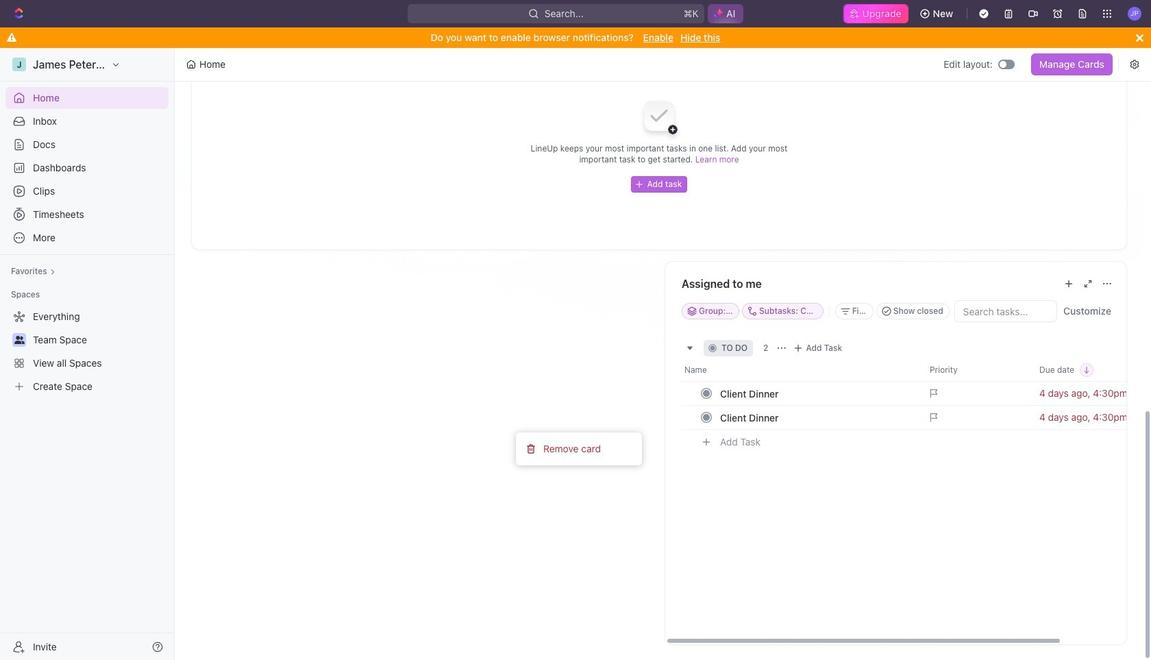 Task type: describe. For each thing, give the bounding box(es) containing it.
Search tasks... text field
[[956, 301, 1057, 322]]

sidebar navigation
[[0, 48, 175, 660]]



Task type: vqa. For each thing, say whether or not it's contained in the screenshot.
Invite by name or email text field on the top of the page
no



Task type: locate. For each thing, give the bounding box(es) containing it.
tree inside sidebar 'navigation'
[[5, 306, 169, 398]]

tree
[[5, 306, 169, 398]]



